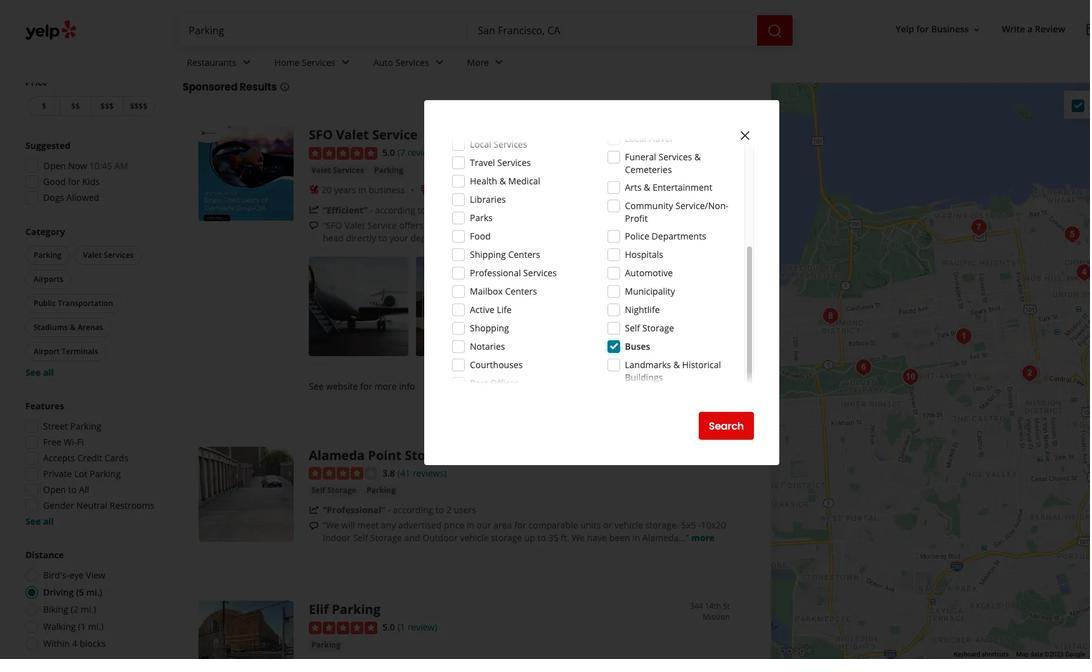 Task type: vqa. For each thing, say whether or not it's contained in the screenshot.
5 star rating image
yes



Task type: describe. For each thing, give the bounding box(es) containing it.
mi.) for driving (5 mi.)
[[86, 587, 102, 599]]

info
[[399, 380, 415, 392]]

storage inside button
[[327, 485, 356, 496]]

group containing suggested
[[22, 140, 157, 208]]

in inside "sfo valet service offers curbside valet parking at sfo international airport. check-in online, then head directly to your departing terminal. an sfo valet service representative will…"
[[666, 219, 673, 231]]

1 horizontal spatial sfo
[[506, 232, 522, 244]]

parking button up airports
[[25, 246, 70, 265]]

bird's-
[[43, 570, 69, 582]]

keyboard shortcuts
[[954, 651, 1009, 658]]

travel services
[[470, 157, 531, 169]]

kids
[[82, 176, 100, 188]]

1 horizontal spatial valet services button
[[309, 164, 367, 177]]

see down municipality
[[654, 300, 669, 312]]

services up transportation
[[104, 250, 134, 261]]

1 horizontal spatial elif parking image
[[1017, 361, 1043, 386]]

16 years in business v2 image
[[309, 185, 319, 195]]

an
[[493, 232, 504, 244]]

airport.
[[604, 219, 636, 231]]

for inside the "we will meet any advertised price in our area for comparable units or vehicle storage. 5x5 -10x20 indoor self storage and outdoor vehicle storage up to 35 ft. we have been in alameda…"
[[514, 520, 526, 532]]

1 vertical spatial more
[[375, 380, 397, 392]]

check-
[[638, 219, 666, 231]]

parking down category
[[34, 250, 62, 261]]

camino
[[686, 126, 713, 137]]

meet
[[357, 520, 379, 532]]

view website link
[[639, 372, 730, 400]]

map data ©2023 google
[[1016, 651, 1086, 658]]

344 14th st mission
[[690, 602, 730, 623]]

search dialog
[[0, 0, 1090, 660]]

nightlife
[[625, 304, 660, 316]]

or
[[603, 520, 612, 532]]

services up health & medical
[[497, 157, 531, 169]]

business categories element
[[177, 46, 1090, 82]]

parking link for valet
[[372, 164, 406, 177]]

see down airport
[[25, 367, 41, 379]]

5 star rating image for valet
[[309, 147, 377, 160]]

airport
[[34, 346, 60, 357]]

alameda point storage
[[309, 447, 453, 464]]

public
[[34, 298, 56, 309]]

service for "sfo valet service offers curbside valet parking at sfo international airport. check-in online, then head directly to your departing terminal. an sfo valet service representative will…"
[[368, 219, 397, 231]]

our
[[477, 520, 491, 532]]

transportation
[[58, 298, 113, 309]]

parking right elif
[[332, 602, 381, 619]]

el
[[677, 126, 684, 137]]

near
[[330, 45, 367, 66]]

allowed
[[66, 192, 99, 204]]

parking down elif
[[311, 640, 341, 651]]

sfo valet service link
[[309, 126, 418, 143]]

travel
[[470, 157, 495, 169]]

in right the "years"
[[359, 184, 366, 196]]

0 vertical spatial view
[[651, 379, 675, 393]]

group containing features
[[22, 400, 157, 528]]

valet up 20
[[311, 165, 331, 175]]

restaurants link
[[177, 46, 264, 82]]

representative
[[579, 232, 640, 244]]

to left 2
[[436, 504, 444, 517]]

according for "efficient"
[[375, 204, 415, 216]]

local flavor
[[625, 133, 674, 145]]

north beach parking garage image
[[1060, 222, 1085, 247]]

16 trending v2 image for "efficient"
[[309, 205, 319, 215]]

16 speech v2 image for alameda point storage
[[309, 521, 319, 532]]

yelp for business button
[[891, 18, 987, 41]]

all
[[79, 484, 89, 496]]

for right the website
[[360, 380, 372, 392]]

parking down '3.8'
[[367, 485, 396, 496]]

music concourse parking image
[[851, 355, 877, 380]]

community
[[625, 200, 673, 212]]

(41 reviews) link
[[398, 466, 447, 480]]

5.0 for valet
[[382, 147, 395, 159]]

geary mall garage image
[[818, 303, 844, 329]]

35
[[548, 532, 559, 544]]

(7 reviews) link
[[398, 145, 442, 159]]

driving
[[43, 587, 74, 599]]

offices
[[490, 377, 519, 389]]

see portfolio
[[654, 300, 707, 312]]

airports
[[34, 274, 63, 285]]

parking button for the parking link associated with valet
[[372, 164, 406, 177]]

& for stadiums & arenas
[[70, 322, 75, 333]]

services inside auto services link
[[395, 56, 429, 68]]

5 star rating image for parking
[[309, 622, 377, 635]]

elif
[[309, 602, 329, 619]]

funeral
[[625, 151, 656, 163]]

price group
[[25, 76, 157, 119]]

1 horizontal spatial vehicle
[[615, 520, 643, 532]]

map region
[[667, 0, 1090, 660]]

according for "professional"
[[393, 504, 433, 517]]

storage.
[[645, 520, 679, 532]]

10
[[214, 45, 229, 66]]

family-
[[433, 184, 463, 196]]

street
[[43, 421, 68, 433]]

view website
[[651, 379, 718, 393]]

flavor
[[649, 133, 674, 145]]

1860 el camino real
[[658, 126, 730, 137]]

kezar parking lot image
[[898, 364, 923, 390]]

business
[[931, 23, 969, 35]]

courthouses
[[470, 359, 523, 371]]

active
[[470, 304, 495, 316]]

owned
[[463, 184, 491, 196]]

category
[[25, 226, 65, 238]]

curbside
[[426, 219, 461, 231]]

& for arts & entertainment
[[644, 181, 650, 193]]

landmarks & historical buildings
[[625, 359, 721, 384]]

3.8 star rating image
[[309, 468, 377, 480]]

gender
[[43, 500, 74, 512]]

"we
[[323, 520, 339, 532]]

$$$$
[[130, 101, 147, 112]]

to left 1 at the top left
[[418, 204, 426, 216]]

$$ button
[[59, 96, 91, 116]]

ft.
[[561, 532, 569, 544]]

alameda
[[309, 447, 365, 464]]

elif parking link
[[309, 602, 381, 619]]

local for local flavor
[[625, 133, 646, 145]]

see left the website
[[309, 380, 324, 392]]

5.0 link for parking
[[382, 621, 395, 634]]

lombard street garage image
[[967, 215, 992, 240]]

international
[[548, 219, 602, 231]]

website
[[677, 379, 718, 393]]

(2
[[71, 604, 78, 616]]

(7 reviews)
[[398, 147, 442, 159]]

view inside option group
[[86, 570, 105, 582]]

google image
[[774, 643, 816, 660]]

valet down at
[[525, 232, 545, 244]]

stadiums & arenas button
[[25, 318, 111, 337]]

16 chevron down v2 image
[[972, 25, 982, 35]]

profit
[[625, 212, 648, 225]]

open now 10:45 am
[[43, 160, 128, 172]]

dogs
[[43, 192, 64, 204]]

5.0 link for valet
[[382, 145, 395, 159]]

(1 review) link
[[398, 621, 437, 634]]

portfolio
[[671, 300, 707, 312]]

reviews) for sfo valet service
[[408, 147, 442, 159]]

within 4 blocks
[[43, 638, 106, 650]]

services down shipping centers
[[523, 267, 557, 279]]

alameda point storage image
[[199, 447, 294, 542]]

services inside valet services link
[[333, 165, 364, 175]]

parking up business
[[374, 165, 403, 175]]

notaries
[[470, 341, 505, 353]]

"we will meet any advertised price in our area for comparable units or vehicle storage. 5x5 -10x20 indoor self storage and outdoor vehicle storage up to 35 ft. we have been in alameda…"
[[323, 520, 726, 544]]

centers for mailbox centers
[[505, 285, 537, 297]]

free wi-fi
[[43, 436, 84, 448]]

& right the owned
[[493, 184, 500, 196]]

to left "all"
[[68, 484, 77, 496]]

$$$
[[101, 101, 114, 112]]

reviews) for alameda point storage
[[413, 467, 447, 479]]

(1 inside option group
[[78, 621, 86, 633]]

services inside funeral services & cemeteries
[[659, 151, 692, 163]]

top 10 best parking near san francisco, california
[[183, 45, 558, 66]]

parking down 'cards' at the left bottom
[[90, 468, 121, 480]]

keyboard
[[954, 651, 980, 658]]

0 horizontal spatial valet services button
[[75, 246, 142, 265]]

& inside funeral services & cemeteries
[[695, 151, 701, 163]]

results
[[240, 80, 277, 95]]

cards
[[105, 452, 128, 464]]

arenas
[[77, 322, 103, 333]]

see all for category
[[25, 367, 54, 379]]

in right the been
[[633, 532, 640, 544]]

best
[[232, 45, 265, 66]]

search button
[[699, 412, 754, 440]]

24 chevron down v2 image for more
[[492, 55, 507, 70]]

shortcuts
[[982, 651, 1009, 658]]

(5
[[76, 587, 84, 599]]



Task type: locate. For each thing, give the bounding box(es) containing it.
0 vertical spatial 16 trending v2 image
[[309, 205, 319, 215]]

0 vertical spatial 5.0
[[382, 147, 395, 159]]

services down flavor
[[659, 151, 692, 163]]

storage inside the "we will meet any advertised price in our area for comparable units or vehicle storage. 5x5 -10x20 indoor self storage and outdoor vehicle storage up to 35 ft. we have been in alameda…"
[[370, 532, 402, 544]]

24 chevron down v2 image inside more link
[[492, 55, 507, 70]]

0 vertical spatial 16 speech v2 image
[[309, 221, 319, 231]]

"professional" - according to 2 users
[[323, 504, 476, 517]]

automotive
[[625, 267, 673, 279]]

0 vertical spatial vehicle
[[615, 520, 643, 532]]

3.8
[[382, 467, 395, 479]]

1 vertical spatial 5.0 link
[[382, 621, 395, 634]]

0 vertical spatial reviews)
[[408, 147, 442, 159]]

services inside "home services" link
[[302, 56, 336, 68]]

parking link down elif
[[309, 639, 343, 652]]

& for health & medical
[[500, 175, 506, 187]]

group
[[22, 140, 157, 208], [23, 226, 157, 379], [22, 400, 157, 528]]

funeral services & cemeteries
[[625, 151, 701, 176]]

more down 'online,'
[[668, 232, 691, 244]]

valet up valet services link
[[336, 126, 369, 143]]

for right yelp
[[917, 23, 929, 35]]

search image
[[767, 23, 782, 38]]

san
[[370, 45, 399, 66]]

2 16 trending v2 image from the top
[[309, 506, 319, 516]]

auto services
[[374, 56, 429, 68]]

2 vertical spatial sfo
[[506, 232, 522, 244]]

1 vertical spatial elif parking image
[[199, 602, 294, 660]]

alamo square parking image
[[951, 324, 977, 349]]

bird's-eye view
[[43, 570, 105, 582]]

24 chevron down v2 image inside auto services link
[[432, 55, 447, 70]]

1 vertical spatial reviews)
[[413, 467, 447, 479]]

5.0 left the (1 review)
[[382, 622, 395, 634]]

0 vertical spatial mi.)
[[86, 587, 102, 599]]

all for features
[[43, 516, 54, 528]]

1 vertical spatial more link
[[691, 532, 715, 544]]

sfo down at
[[506, 232, 522, 244]]

vehicle up the been
[[615, 520, 643, 532]]

2 see all from the top
[[25, 516, 54, 528]]

1 open from the top
[[43, 160, 66, 172]]

elif parking image
[[1017, 361, 1043, 386], [199, 602, 294, 660]]

operated
[[502, 184, 540, 196]]

review
[[1035, 23, 1066, 35]]

0 horizontal spatial elif parking image
[[199, 602, 294, 660]]

services right home
[[302, 56, 336, 68]]

24 chevron down v2 image for auto services
[[432, 55, 447, 70]]

0 horizontal spatial self storage
[[311, 485, 356, 496]]

0 horizontal spatial self
[[311, 485, 325, 496]]

service down '"efficient" - according to 1 user'
[[368, 219, 397, 231]]

2 open from the top
[[43, 484, 66, 496]]

1 vertical spatial service
[[368, 219, 397, 231]]

10:45
[[90, 160, 112, 172]]

for up up
[[514, 520, 526, 532]]

storage
[[642, 322, 674, 334], [405, 447, 453, 464], [327, 485, 356, 496], [370, 532, 402, 544]]

20
[[322, 184, 332, 196]]

2 16 speech v2 image from the top
[[309, 521, 319, 532]]

2 vertical spatial service
[[548, 232, 577, 244]]

centers up "professional services"
[[508, 249, 540, 261]]

your
[[389, 232, 408, 244]]

1 horizontal spatial self storage
[[625, 322, 674, 334]]

open
[[43, 160, 66, 172], [43, 484, 66, 496]]

0 vertical spatial elif parking image
[[1017, 361, 1043, 386]]

fi
[[77, 436, 84, 448]]

2 all from the top
[[43, 516, 54, 528]]

service down international
[[548, 232, 577, 244]]

in left 'online,'
[[666, 219, 673, 231]]

2 5.0 from the top
[[382, 622, 395, 634]]

1 5.0 link from the top
[[382, 145, 395, 159]]

0 horizontal spatial local
[[470, 138, 491, 150]]

1 vertical spatial all
[[43, 516, 54, 528]]

elif parking image
[[1017, 361, 1043, 386]]

head
[[323, 232, 344, 244]]

2 vertical spatial group
[[22, 400, 157, 528]]

1 16 speech v2 image from the top
[[309, 221, 319, 231]]

- for "professional"
[[388, 504, 391, 517]]

5 star rating image
[[309, 147, 377, 160], [309, 622, 377, 635]]

group containing category
[[23, 226, 157, 379]]

self inside the "we will meet any advertised price in our area for comparable units or vehicle storage. 5x5 -10x20 indoor self storage and outdoor vehicle storage up to 35 ft. we have been in alameda…"
[[353, 532, 368, 544]]

see all button down airport
[[25, 367, 54, 379]]

1 vertical spatial 16 trending v2 image
[[309, 506, 319, 516]]

parking link
[[372, 164, 406, 177], [364, 485, 398, 497], [309, 639, 343, 652]]

directly
[[346, 232, 376, 244]]

st
[[723, 602, 730, 612]]

24 chevron down v2 image for home services
[[338, 55, 353, 70]]

1 vertical spatial view
[[86, 570, 105, 582]]

parking button for bottommost the parking link
[[309, 639, 343, 652]]

2 vertical spatial mi.)
[[88, 621, 104, 633]]

parking link up business
[[372, 164, 406, 177]]

walking (1 mi.)
[[43, 621, 104, 633]]

eye
[[69, 570, 84, 582]]

see all button for category
[[25, 367, 54, 379]]

5.0 link left (1 review) link
[[382, 621, 395, 634]]

0 vertical spatial see all
[[25, 367, 54, 379]]

(1 left review) at left bottom
[[398, 622, 405, 634]]

valet services up transportation
[[83, 250, 134, 261]]

mi.) for walking (1 mi.)
[[88, 621, 104, 633]]

"efficient" - according to 1 user
[[323, 204, 454, 216]]

1 horizontal spatial view
[[651, 379, 675, 393]]

for inside button
[[917, 23, 929, 35]]

more link for sfo valet service
[[668, 232, 691, 244]]

5.0 link left (7
[[382, 145, 395, 159]]

local up travel
[[470, 138, 491, 150]]

professional
[[470, 267, 521, 279]]

alameda point storage link
[[309, 447, 453, 464]]

services up the travel services
[[494, 138, 527, 150]]

1 horizontal spatial valet services
[[311, 165, 364, 175]]

open to all
[[43, 484, 89, 496]]

2 horizontal spatial -
[[698, 520, 701, 532]]

parking
[[268, 45, 327, 66], [374, 165, 403, 175], [34, 250, 62, 261], [70, 421, 101, 433], [90, 468, 121, 480], [367, 485, 396, 496], [332, 602, 381, 619], [311, 640, 341, 651]]

(1 down (2
[[78, 621, 86, 633]]

parking right the best
[[268, 45, 327, 66]]

option group containing distance
[[22, 549, 157, 655]]

mailbox centers
[[470, 285, 537, 297]]

2 vertical spatial more
[[691, 532, 715, 544]]

1 see all button from the top
[[25, 367, 54, 379]]

2 5 star rating image from the top
[[309, 622, 377, 635]]

online,
[[676, 219, 704, 231]]

review)
[[408, 622, 437, 634]]

parking up fi
[[70, 421, 101, 433]]

mi.) right (5
[[86, 587, 102, 599]]

reviews)
[[408, 147, 442, 159], [413, 467, 447, 479]]

1 horizontal spatial (1
[[398, 622, 405, 634]]

open for open to all
[[43, 484, 66, 496]]

(41
[[398, 467, 410, 479]]

1 vertical spatial self storage
[[311, 485, 356, 496]]

user actions element
[[886, 18, 1090, 43]]

2 vertical spatial self
[[353, 532, 368, 544]]

according down business
[[375, 204, 415, 216]]

departments
[[652, 230, 706, 242]]

0 horizontal spatial sfo
[[309, 126, 333, 143]]

services right auto
[[395, 56, 429, 68]]

valet up directly
[[345, 219, 365, 231]]

to inside the "we will meet any advertised price in our area for comparable units or vehicle storage. 5x5 -10x20 indoor self storage and outdoor vehicle storage up to 35 ft. we have been in alameda…"
[[538, 532, 546, 544]]

0 horizontal spatial view
[[86, 570, 105, 582]]

sfo valet service image
[[199, 126, 294, 221]]

24 chevron down v2 image inside "home services" link
[[338, 55, 353, 70]]

1 all from the top
[[43, 367, 54, 379]]

all down airport
[[43, 367, 54, 379]]

shopping
[[470, 322, 509, 334]]

2 horizontal spatial sfo
[[530, 219, 546, 231]]

street parking
[[43, 421, 101, 433]]

shipping
[[470, 249, 506, 261]]

life
[[497, 304, 512, 316]]

0 vertical spatial self storage
[[625, 322, 674, 334]]

storage inside the search dialog
[[642, 322, 674, 334]]

private lot parking
[[43, 468, 121, 480]]

1 vertical spatial see all
[[25, 516, 54, 528]]

now
[[68, 160, 87, 172]]

1 vertical spatial -
[[388, 504, 391, 517]]

0 vertical spatial valet services button
[[309, 164, 367, 177]]

0 horizontal spatial (1
[[78, 621, 86, 633]]

self storage inside button
[[311, 485, 356, 496]]

we
[[572, 532, 585, 544]]

close image
[[738, 128, 753, 143]]

biking (2 mi.)
[[43, 604, 96, 616]]

0 vertical spatial more link
[[668, 232, 691, 244]]

1 24 chevron down v2 image from the left
[[338, 55, 353, 70]]

dogs allowed
[[43, 192, 99, 204]]

24 chevron down v2 image
[[338, 55, 353, 70], [432, 55, 447, 70], [492, 55, 507, 70]]

valet services for the rightmost valet services button
[[311, 165, 364, 175]]

self storage inside the search dialog
[[625, 322, 674, 334]]

16 trending v2 image for "professional"
[[309, 506, 319, 516]]

more link down 10x20
[[691, 532, 715, 544]]

sutter stockton garage image
[[1072, 260, 1090, 285]]

see all down airport
[[25, 367, 54, 379]]

yelp for business
[[896, 23, 969, 35]]

parking button
[[372, 164, 406, 177], [25, 246, 70, 265], [364, 485, 398, 497], [309, 639, 343, 652]]

24 chevron down v2 image right auto services
[[432, 55, 447, 70]]

self inside the search dialog
[[625, 322, 640, 334]]

1 horizontal spatial self
[[353, 532, 368, 544]]

service for sfo valet service
[[372, 126, 418, 143]]

0 vertical spatial see all button
[[25, 367, 54, 379]]

24 chevron down v2 image right more
[[492, 55, 507, 70]]

& inside landmarks & historical buildings
[[674, 359, 680, 371]]

self up buses
[[625, 322, 640, 334]]

data
[[1031, 651, 1043, 658]]

mi.) right (2
[[81, 604, 96, 616]]

2 see all button from the top
[[25, 516, 54, 528]]

1 vertical spatial centers
[[505, 285, 537, 297]]

2 vertical spatial -
[[698, 520, 701, 532]]

more for storage
[[691, 532, 715, 544]]

valet services up the "years"
[[311, 165, 364, 175]]

& right arts
[[644, 181, 650, 193]]

for up dogs allowed
[[68, 176, 80, 188]]

0 vertical spatial 5.0 link
[[382, 145, 395, 159]]

0 horizontal spatial -
[[370, 204, 373, 216]]

1 vertical spatial mi.)
[[81, 604, 96, 616]]

1 5 star rating image from the top
[[309, 147, 377, 160]]

20 years in business
[[322, 184, 405, 196]]

0 horizontal spatial valet services
[[83, 250, 134, 261]]

open for open now 10:45 am
[[43, 160, 66, 172]]

1 vertical spatial sfo
[[530, 219, 546, 231]]

5.0 left (7
[[382, 147, 395, 159]]

real
[[715, 126, 730, 137]]

1 vertical spatial valet services button
[[75, 246, 142, 265]]

sfo valet service
[[309, 126, 418, 143]]

reviews) right (7
[[408, 147, 442, 159]]

in
[[359, 184, 366, 196], [666, 219, 673, 231], [467, 520, 475, 532], [633, 532, 640, 544]]

see all for features
[[25, 516, 54, 528]]

1 vertical spatial parking link
[[364, 485, 398, 497]]

3 24 chevron down v2 image from the left
[[492, 55, 507, 70]]

5 star rating image up valet services link
[[309, 147, 377, 160]]

service up (7
[[372, 126, 418, 143]]

0 vertical spatial parking link
[[372, 164, 406, 177]]

driving (5 mi.)
[[43, 587, 102, 599]]

0 horizontal spatial 16 info v2 image
[[279, 82, 290, 92]]

more down 10x20
[[691, 532, 715, 544]]

storage down nightlife in the top right of the page
[[642, 322, 674, 334]]

yelp
[[896, 23, 914, 35]]

view down landmarks
[[651, 379, 675, 393]]

local for local services
[[470, 138, 491, 150]]

- right '5x5'
[[698, 520, 701, 532]]

16 family owned v2 image
[[420, 185, 431, 195]]

0 vertical spatial -
[[370, 204, 373, 216]]

services up the "years"
[[333, 165, 364, 175]]

hospitals
[[625, 249, 663, 261]]

&
[[695, 151, 701, 163], [500, 175, 506, 187], [644, 181, 650, 193], [493, 184, 500, 196], [70, 322, 75, 333], [674, 359, 680, 371]]

0 vertical spatial self
[[625, 322, 640, 334]]

1 vertical spatial open
[[43, 484, 66, 496]]

0 horizontal spatial vehicle
[[460, 532, 489, 544]]

valet services button up the "years"
[[309, 164, 367, 177]]

more left 'info'
[[375, 380, 397, 392]]

medical
[[508, 175, 540, 187]]

1 vertical spatial vehicle
[[460, 532, 489, 544]]

1 horizontal spatial 24 chevron down v2 image
[[432, 55, 447, 70]]

& left arenas
[[70, 322, 75, 333]]

1 vertical spatial according
[[393, 504, 433, 517]]

post
[[470, 377, 488, 389]]

blocks
[[80, 638, 106, 650]]

buses
[[625, 341, 650, 353]]

2 horizontal spatial self
[[625, 322, 640, 334]]

0 vertical spatial open
[[43, 160, 66, 172]]

public transportation button
[[25, 294, 121, 313]]

sfo right at
[[530, 219, 546, 231]]

1 vertical spatial self
[[311, 485, 325, 496]]

1 vertical spatial 5.0
[[382, 622, 395, 634]]

centers down "professional services"
[[505, 285, 537, 297]]

- for "efficient"
[[370, 204, 373, 216]]

free
[[43, 436, 61, 448]]

16 speech v2 image for sfo valet service
[[309, 221, 319, 231]]

valet services button up transportation
[[75, 246, 142, 265]]

16 speech v2 image
[[309, 221, 319, 231], [309, 521, 319, 532]]

2 vertical spatial parking link
[[309, 639, 343, 652]]

services
[[302, 56, 336, 68], [395, 56, 429, 68], [494, 138, 527, 150], [659, 151, 692, 163], [497, 157, 531, 169], [333, 165, 364, 175], [104, 250, 134, 261], [523, 267, 557, 279]]

mi.) up blocks at the bottom
[[88, 621, 104, 633]]

sfo up valet services link
[[309, 126, 333, 143]]

more link for alameda point storage
[[691, 532, 715, 544]]

been
[[609, 532, 630, 544]]

0 vertical spatial according
[[375, 204, 415, 216]]

according
[[375, 204, 415, 216], [393, 504, 433, 517]]

1 horizontal spatial 16 info v2 image
[[736, 53, 746, 63]]

distance
[[25, 549, 64, 561]]

- inside the "we will meet any advertised price in our area for comparable units or vehicle storage. 5x5 -10x20 indoor self storage and outdoor vehicle storage up to 35 ft. we have been in alameda…"
[[698, 520, 701, 532]]

in left our
[[467, 520, 475, 532]]

self storage down nightlife in the top right of the page
[[625, 322, 674, 334]]

mi.) for biking (2 mi.)
[[81, 604, 96, 616]]

open up good
[[43, 160, 66, 172]]

0 vertical spatial sfo
[[309, 126, 333, 143]]

- up any
[[388, 504, 391, 517]]

view
[[651, 379, 675, 393], [86, 570, 105, 582]]

see all down gender
[[25, 516, 54, 528]]

24 chevron down v2 image left auto
[[338, 55, 353, 70]]

0 vertical spatial 5 star rating image
[[309, 147, 377, 160]]

see all
[[25, 367, 54, 379], [25, 516, 54, 528]]

1 vertical spatial see all button
[[25, 516, 54, 528]]

1 vertical spatial valet services
[[83, 250, 134, 261]]

valet services for the left valet services button
[[83, 250, 134, 261]]

valet up transportation
[[83, 250, 102, 261]]

1 5.0 from the top
[[382, 147, 395, 159]]

centers for shipping centers
[[508, 249, 540, 261]]

2 horizontal spatial 24 chevron down v2 image
[[492, 55, 507, 70]]

0 vertical spatial all
[[43, 367, 54, 379]]

parking button down '3.8'
[[364, 485, 398, 497]]

0 vertical spatial 16 info v2 image
[[736, 53, 746, 63]]

projects image
[[1086, 23, 1090, 38]]

1 horizontal spatial -
[[388, 504, 391, 517]]

$
[[42, 101, 46, 112]]

view right eye
[[86, 570, 105, 582]]

mailbox
[[470, 285, 503, 297]]

0 vertical spatial more
[[668, 232, 691, 244]]

storage down any
[[370, 532, 402, 544]]

5 star rating image down elif parking
[[309, 622, 377, 635]]

16 trending v2 image
[[309, 205, 319, 215], [309, 506, 319, 516]]

accepts credit cards
[[43, 452, 128, 464]]

0 horizontal spatial 24 chevron down v2 image
[[338, 55, 353, 70]]

16 info v2 image
[[736, 53, 746, 63], [279, 82, 290, 92]]

1 see all from the top
[[25, 367, 54, 379]]

see up distance at bottom
[[25, 516, 41, 528]]

storage up (41 reviews) link
[[405, 447, 453, 464]]

1 vertical spatial 16 info v2 image
[[279, 82, 290, 92]]

more
[[467, 56, 489, 68]]

0 vertical spatial group
[[22, 140, 157, 208]]

24 chevron down v2 image
[[239, 55, 254, 70]]

1 vertical spatial group
[[23, 226, 157, 379]]

more for service
[[668, 232, 691, 244]]

None search field
[[179, 15, 795, 46]]

parking button up business
[[372, 164, 406, 177]]

1 vertical spatial 5 star rating image
[[309, 622, 377, 635]]

1 horizontal spatial local
[[625, 133, 646, 145]]

5.0 for parking
[[382, 622, 395, 634]]

google
[[1065, 651, 1086, 658]]

self inside button
[[311, 485, 325, 496]]

police departments
[[625, 230, 706, 242]]

2 24 chevron down v2 image from the left
[[432, 55, 447, 70]]

to
[[418, 204, 426, 216], [379, 232, 387, 244], [68, 484, 77, 496], [436, 504, 444, 517], [538, 532, 546, 544]]

more link down 'online,'
[[668, 232, 691, 244]]

self storage down 3.8 star rating image
[[311, 485, 356, 496]]

1 16 trending v2 image from the top
[[309, 205, 319, 215]]

alameda…"
[[643, 532, 689, 544]]

& inside button
[[70, 322, 75, 333]]

option group
[[22, 549, 157, 655]]

all for category
[[43, 367, 54, 379]]

1 vertical spatial 16 speech v2 image
[[309, 521, 319, 532]]

home
[[274, 56, 300, 68]]

0 vertical spatial centers
[[508, 249, 540, 261]]

good for kids
[[43, 176, 100, 188]]

elif parking
[[309, 602, 381, 619]]

write
[[1002, 23, 1025, 35]]

valet services link
[[309, 164, 367, 177]]

offers
[[399, 219, 423, 231]]

& down the travel services
[[500, 175, 506, 187]]

see all button for features
[[25, 516, 54, 528]]

vehicle down our
[[460, 532, 489, 544]]

self down 3.8 star rating image
[[311, 485, 325, 496]]

(7
[[398, 147, 405, 159]]

16 trending v2 image down the 16 years in business v2 image
[[309, 205, 319, 215]]

0 vertical spatial service
[[372, 126, 418, 143]]

0 vertical spatial valet services
[[311, 165, 364, 175]]

local up funeral
[[625, 133, 646, 145]]

16 speech v2 image left "we
[[309, 521, 319, 532]]

landmarks
[[625, 359, 671, 371]]

16 trending v2 image down self storage link
[[309, 506, 319, 516]]

& for landmarks & historical buildings
[[674, 359, 680, 371]]

2 5.0 link from the top
[[382, 621, 395, 634]]

16 speech v2 image left "sfo
[[309, 221, 319, 231]]

parking button for the parking link associated with point
[[364, 485, 398, 497]]

indoor
[[323, 532, 351, 544]]

to inside "sfo valet service offers curbside valet parking at sfo international airport. check-in online, then head directly to your departing terminal. an sfo valet service representative will…"
[[379, 232, 387, 244]]

parking link for point
[[364, 485, 398, 497]]



